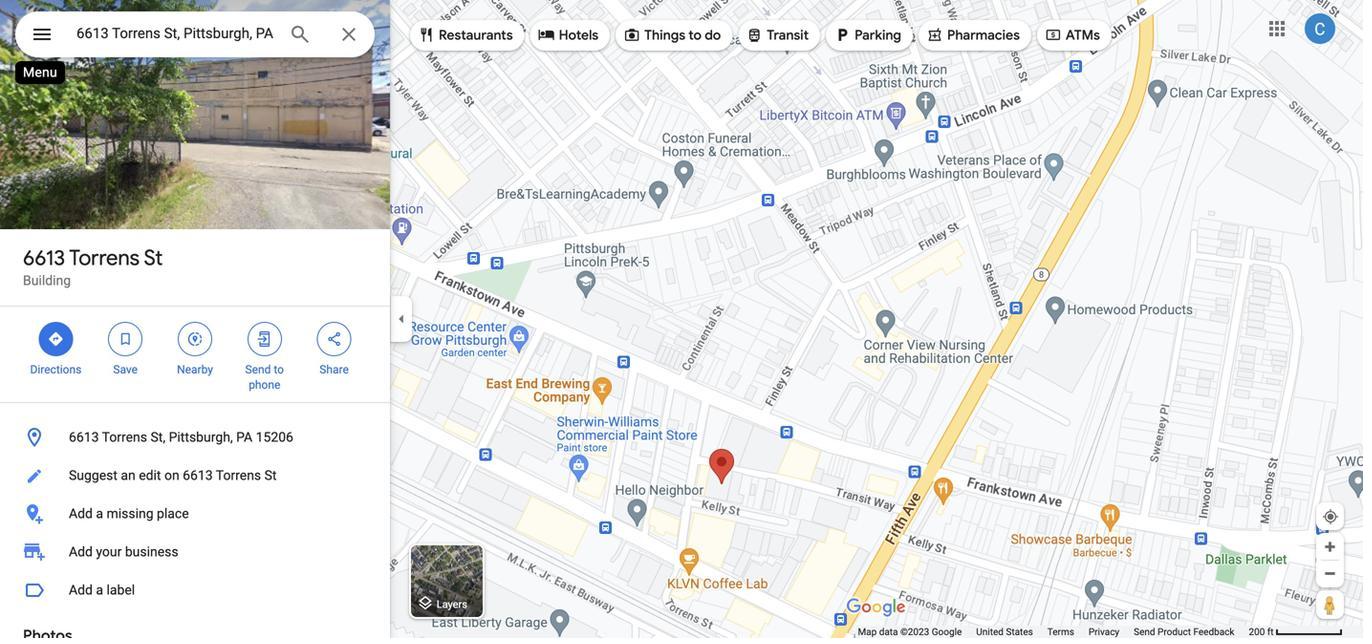 Task type: describe. For each thing, give the bounding box(es) containing it.
zoom in image
[[1323, 540, 1338, 555]]

torrens for st,
[[102, 430, 147, 446]]

6613 torrens st, pittsburgh, pa 15206
[[69, 430, 293, 446]]

add your business link
[[0, 533, 390, 572]]

pa
[[236, 430, 253, 446]]


[[47, 329, 64, 350]]

an
[[121, 468, 136, 484]]

6613 torrens st main content
[[0, 0, 390, 639]]

6613 inside 'button'
[[183, 468, 213, 484]]

google
[[932, 627, 962, 638]]

map data ©2023 google
[[858, 627, 962, 638]]

6613 for st
[[23, 245, 65, 272]]

 parking
[[834, 24, 902, 45]]

6613 torrens st building
[[23, 245, 163, 289]]

product
[[1158, 627, 1191, 638]]

6613 for st,
[[69, 430, 99, 446]]

business
[[125, 544, 178, 560]]

missing
[[107, 506, 153, 522]]

suggest an edit on 6613 torrens st
[[69, 468, 277, 484]]

show your location image
[[1322, 509, 1339, 526]]

st,
[[151, 430, 165, 446]]

none field inside 6613 torrens st, pittsburgh, pa 15206 field
[[76, 22, 273, 45]]

to inside send to phone
[[274, 363, 284, 377]]

your
[[96, 544, 122, 560]]

zoom out image
[[1323, 567, 1338, 581]]

united states
[[976, 627, 1033, 638]]

torrens inside 'button'
[[216, 468, 261, 484]]

feedback
[[1194, 627, 1235, 638]]

things
[[645, 27, 686, 44]]

add a missing place
[[69, 506, 189, 522]]

atms
[[1066, 27, 1100, 44]]

place
[[157, 506, 189, 522]]

save
[[113, 363, 138, 377]]

show street view coverage image
[[1316, 591, 1344, 620]]

nearby
[[177, 363, 213, 377]]

restaurants
[[439, 27, 513, 44]]

add for add a label
[[69, 583, 93, 598]]

send product feedback button
[[1134, 626, 1235, 639]]


[[926, 24, 944, 45]]

map
[[858, 627, 877, 638]]

pittsburgh,
[[169, 430, 233, 446]]

layers
[[437, 599, 467, 611]]

 pharmacies
[[926, 24, 1020, 45]]

united
[[976, 627, 1004, 638]]

footer inside google maps element
[[858, 626, 1249, 639]]

phone
[[249, 379, 280, 392]]

google maps element
[[0, 0, 1363, 639]]

on
[[164, 468, 179, 484]]


[[418, 24, 435, 45]]

200 ft button
[[1249, 627, 1343, 638]]

a for label
[[96, 583, 103, 598]]

 button
[[15, 11, 69, 61]]


[[623, 24, 641, 45]]

a for missing
[[96, 506, 103, 522]]

share
[[320, 363, 349, 377]]

suggest an edit on 6613 torrens st button
[[0, 457, 390, 495]]


[[834, 24, 851, 45]]

ft
[[1268, 627, 1274, 638]]

terms
[[1048, 627, 1074, 638]]



Task type: locate. For each thing, give the bounding box(es) containing it.
6613 Torrens St, Pittsburgh, PA 15206 field
[[15, 11, 375, 57]]

send for send product feedback
[[1134, 627, 1155, 638]]

6613 inside button
[[69, 430, 99, 446]]

send inside button
[[1134, 627, 1155, 638]]

send
[[245, 363, 271, 377], [1134, 627, 1155, 638]]

0 horizontal spatial 6613
[[23, 245, 65, 272]]

transit
[[767, 27, 809, 44]]

a left the missing
[[96, 506, 103, 522]]

 things to do
[[623, 24, 721, 45]]

a
[[96, 506, 103, 522], [96, 583, 103, 598]]

send to phone
[[245, 363, 284, 392]]

hotels
[[559, 27, 599, 44]]

2 add from the top
[[69, 544, 93, 560]]

©2023
[[901, 627, 930, 638]]

torrens
[[69, 245, 140, 272], [102, 430, 147, 446], [216, 468, 261, 484]]

1 vertical spatial a
[[96, 583, 103, 598]]


[[746, 24, 763, 45]]

1 horizontal spatial send
[[1134, 627, 1155, 638]]

building
[[23, 273, 71, 289]]

data
[[879, 627, 898, 638]]

to up phone
[[274, 363, 284, 377]]

0 vertical spatial torrens
[[69, 245, 140, 272]]

privacy button
[[1089, 626, 1120, 639]]

add a missing place button
[[0, 495, 390, 533]]


[[31, 21, 54, 48]]

add left your
[[69, 544, 93, 560]]

1 vertical spatial 6613
[[69, 430, 99, 446]]

6613
[[23, 245, 65, 272], [69, 430, 99, 446], [183, 468, 213, 484]]

directions
[[30, 363, 82, 377]]

2 a from the top
[[96, 583, 103, 598]]

a left label
[[96, 583, 103, 598]]

 atms
[[1045, 24, 1100, 45]]

6613 torrens st, pittsburgh, pa 15206 button
[[0, 419, 390, 457]]

None field
[[76, 22, 273, 45]]

st inside the 6613 torrens st building
[[144, 245, 163, 272]]

1 vertical spatial st
[[264, 468, 277, 484]]

add a label
[[69, 583, 135, 598]]

0 vertical spatial add
[[69, 506, 93, 522]]

add down suggest at the left bottom of the page
[[69, 506, 93, 522]]

torrens inside the 6613 torrens st building
[[69, 245, 140, 272]]

2 vertical spatial torrens
[[216, 468, 261, 484]]

to left do
[[689, 27, 702, 44]]

 search field
[[15, 11, 375, 61]]

torrens left the st, at left bottom
[[102, 430, 147, 446]]

parking
[[855, 27, 902, 44]]


[[326, 329, 343, 350]]

send left product
[[1134, 627, 1155, 638]]

add a label button
[[0, 572, 390, 610]]

1 add from the top
[[69, 506, 93, 522]]

1 horizontal spatial 6613
[[69, 430, 99, 446]]


[[538, 24, 555, 45]]

collapse side panel image
[[391, 309, 412, 330]]

torrens up building
[[69, 245, 140, 272]]

edit
[[139, 468, 161, 484]]

0 horizontal spatial send
[[245, 363, 271, 377]]

0 horizontal spatial st
[[144, 245, 163, 272]]

st
[[144, 245, 163, 272], [264, 468, 277, 484]]

6613 right 'on'
[[183, 468, 213, 484]]

add for add your business
[[69, 544, 93, 560]]

0 horizontal spatial to
[[274, 363, 284, 377]]

0 vertical spatial st
[[144, 245, 163, 272]]


[[1045, 24, 1062, 45]]

2 horizontal spatial 6613
[[183, 468, 213, 484]]

states
[[1006, 627, 1033, 638]]

label
[[107, 583, 135, 598]]


[[256, 329, 273, 350]]

footer containing map data ©2023 google
[[858, 626, 1249, 639]]

send product feedback
[[1134, 627, 1235, 638]]


[[186, 329, 204, 350]]

send up phone
[[245, 363, 271, 377]]

1 vertical spatial to
[[274, 363, 284, 377]]

send inside send to phone
[[245, 363, 271, 377]]

1 vertical spatial torrens
[[102, 430, 147, 446]]

add left label
[[69, 583, 93, 598]]

to inside  things to do
[[689, 27, 702, 44]]

1 a from the top
[[96, 506, 103, 522]]

0 vertical spatial to
[[689, 27, 702, 44]]

0 vertical spatial send
[[245, 363, 271, 377]]


[[117, 329, 134, 350]]

united states button
[[976, 626, 1033, 639]]

suggest
[[69, 468, 118, 484]]

torrens for st
[[69, 245, 140, 272]]

send for send to phone
[[245, 363, 271, 377]]

15206
[[256, 430, 293, 446]]

st inside 'button'
[[264, 468, 277, 484]]

footer
[[858, 626, 1249, 639]]

terms button
[[1048, 626, 1074, 639]]

0 vertical spatial 6613
[[23, 245, 65, 272]]

6613 inside the 6613 torrens st building
[[23, 245, 65, 272]]

2 vertical spatial add
[[69, 583, 93, 598]]

1 horizontal spatial st
[[264, 468, 277, 484]]

do
[[705, 27, 721, 44]]

1 vertical spatial add
[[69, 544, 93, 560]]

1 horizontal spatial to
[[689, 27, 702, 44]]

privacy
[[1089, 627, 1120, 638]]

torrens inside button
[[102, 430, 147, 446]]

torrens down pa
[[216, 468, 261, 484]]

200 ft
[[1249, 627, 1274, 638]]

add for add a missing place
[[69, 506, 93, 522]]

add your business
[[69, 544, 178, 560]]

 hotels
[[538, 24, 599, 45]]

google account: cat marinescu  
(ecaterina.marinescu@adept.ai) image
[[1305, 14, 1336, 44]]

pharmacies
[[947, 27, 1020, 44]]

to
[[689, 27, 702, 44], [274, 363, 284, 377]]

add
[[69, 506, 93, 522], [69, 544, 93, 560], [69, 583, 93, 598]]

 restaurants
[[418, 24, 513, 45]]

 transit
[[746, 24, 809, 45]]

200
[[1249, 627, 1265, 638]]

6613 up building
[[23, 245, 65, 272]]

0 vertical spatial a
[[96, 506, 103, 522]]

6613 up suggest at the left bottom of the page
[[69, 430, 99, 446]]

1 vertical spatial send
[[1134, 627, 1155, 638]]

actions for 6613 torrens st region
[[0, 307, 390, 402]]

3 add from the top
[[69, 583, 93, 598]]

2 vertical spatial 6613
[[183, 468, 213, 484]]



Task type: vqa. For each thing, say whether or not it's contained in the screenshot.
Suggest
yes



